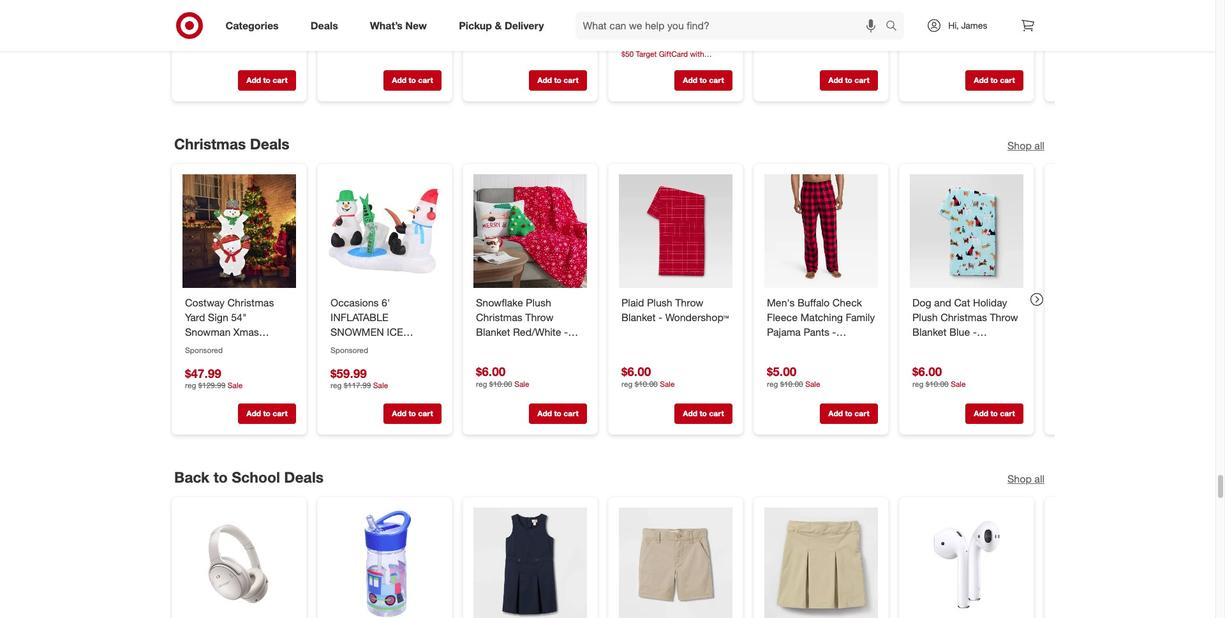 Task type: locate. For each thing, give the bounding box(es) containing it.
add to cart
[[246, 75, 287, 85], [392, 75, 433, 85], [537, 75, 579, 85], [829, 75, 870, 85], [974, 75, 1015, 85], [246, 409, 287, 418], [392, 409, 433, 418], [537, 409, 579, 418], [683, 409, 724, 418], [829, 409, 870, 418], [974, 409, 1015, 418]]

christmas
[[174, 135, 246, 153], [227, 296, 274, 309], [476, 311, 523, 324], [941, 311, 987, 324]]

wondershop™ inside men's buffalo check fleece matching family pajama pants - wondershop™ red
[[767, 340, 831, 353]]

sign
[[208, 311, 228, 324]]

all for back to school deals
[[1035, 473, 1045, 485]]

price
[[356, 22, 385, 37], [210, 23, 239, 37]]

0 horizontal spatial in
[[243, 23, 253, 37]]

christmas deals
[[174, 135, 289, 153]]

2 vertical spatial deals
[[284, 468, 324, 486]]

occasions 6' inflatable snowmen ice fishing, 6 ft tall, multicolored image
[[328, 174, 442, 288], [328, 174, 442, 288]]

0 horizontal spatial see
[[185, 23, 207, 37]]

costway
[[185, 296, 225, 309]]

snowflake plush christmas throw blanket red/white - wondershop™ image
[[473, 174, 587, 288], [473, 174, 587, 288]]

2 see price in cart from the left
[[185, 23, 280, 37]]

$5.00 reg $10.00 sale
[[767, 364, 821, 389]]

cart inside $249.99 reg $299.99 sale $50 target giftcard with purchase add to cart
[[709, 75, 724, 85]]

blanket down plaid
[[622, 311, 656, 324]]

girls' pleated twill uniform skort - cat & jack™ image
[[765, 508, 878, 618], [765, 508, 878, 618]]

2 shop all link from the top
[[1008, 472, 1045, 487]]

see left what's
[[330, 22, 352, 37]]

2 shop all from the top
[[1008, 473, 1045, 485]]

&
[[495, 19, 502, 32], [185, 355, 191, 367]]

0 vertical spatial all
[[1035, 139, 1045, 152]]

0 horizontal spatial see price in cart
[[185, 23, 280, 37]]

reg inside $47.99 reg $129.99 sale
[[185, 381, 196, 390]]

1 horizontal spatial see
[[330, 22, 352, 37]]

$6.00 reg $10.00 sale
[[622, 364, 675, 389], [476, 364, 529, 389], [913, 364, 966, 389]]

0 horizontal spatial throw
[[525, 311, 554, 324]]

-
[[516, 21, 521, 36], [659, 311, 663, 324], [564, 325, 568, 338], [833, 325, 836, 338], [973, 325, 977, 338]]

buffalo
[[798, 296, 830, 309]]

what's new link
[[359, 11, 443, 40]]

1 vertical spatial shop all link
[[1008, 472, 1045, 487]]

- inside snowflake plush christmas throw blanket red/white - wondershop™
[[564, 325, 568, 338]]

snowflake plush christmas throw blanket red/white - wondershop™
[[476, 296, 568, 353]]

sale
[[806, 36, 821, 46], [664, 36, 679, 46], [660, 379, 675, 389], [514, 379, 529, 389], [806, 379, 821, 389], [951, 379, 966, 389], [228, 381, 242, 390], [373, 381, 388, 390]]

1 shop all from the top
[[1008, 139, 1045, 152]]

$249.99 reg $299.99 sale $50 target giftcard with purchase add to cart
[[622, 21, 724, 85]]

plush inside dog and cat holiday plush christmas throw blanket blue - wondershop™
[[913, 311, 938, 324]]

throw down holiday
[[990, 311, 1019, 324]]

2 in from the left
[[243, 23, 253, 37]]

christmas inside dog and cat holiday plush christmas throw blanket blue - wondershop™
[[941, 311, 987, 324]]

wondershop™ inside dog and cat holiday plush christmas throw blanket blue - wondershop™
[[913, 340, 976, 353]]

1 horizontal spatial throw
[[675, 296, 704, 309]]

0 vertical spatial deals
[[311, 19, 338, 32]]

occasions 6' inflatable snowmen ice fishing, 6 ft tall, multicolored link
[[330, 296, 439, 367]]

toddler boys' stretch flat front uniform chino shorts - cat & jack™ image
[[619, 508, 733, 618], [619, 508, 733, 618]]

dog and cat holiday plush christmas throw blanket blue - wondershop™ image
[[910, 174, 1024, 288], [910, 174, 1024, 288]]

1 shop from the top
[[1008, 139, 1032, 152]]

see
[[330, 22, 352, 37], [185, 23, 207, 37]]

sponsored
[[185, 2, 223, 12], [185, 345, 223, 355], [330, 345, 368, 355]]

shop all
[[1008, 139, 1045, 152], [1008, 473, 1045, 485]]

xmas
[[233, 325, 259, 338]]

pickup & delivery link
[[448, 11, 560, 40]]

categories
[[226, 19, 279, 32]]

$10.00 for plaid plush throw blanket - wondershop™
[[635, 379, 658, 389]]

cart
[[402, 22, 426, 37], [256, 23, 280, 37], [272, 75, 287, 85], [418, 75, 433, 85], [564, 75, 579, 85], [709, 75, 724, 85], [855, 75, 870, 85], [1000, 75, 1015, 85], [272, 409, 287, 418], [418, 409, 433, 418], [564, 409, 579, 418], [709, 409, 724, 418], [855, 409, 870, 418], [1000, 409, 1015, 418]]

- inside plaid plush throw blanket - wondershop™
[[659, 311, 663, 324]]

shop all for christmas deals
[[1008, 139, 1045, 152]]

1 horizontal spatial price
[[356, 22, 385, 37]]

2 horizontal spatial $6.00
[[913, 364, 942, 379]]

bose quietcomfort 45 wireless bluetooth noise-cancelling headphones image
[[182, 508, 296, 618], [182, 508, 296, 618]]

snowman
[[185, 325, 230, 338]]

1 horizontal spatial $6.00
[[622, 364, 651, 379]]

1 vertical spatial deals
[[250, 135, 289, 153]]

& inside costway christmas yard sign 54" snowman xmas decorations w/ stakes & string lights
[[185, 355, 191, 367]]

sponsored for $59.99
[[330, 345, 368, 355]]

james
[[962, 20, 988, 31]]

sale inside $5.00 reg $10.00 sale
[[806, 379, 821, 389]]

see price in cart
[[330, 22, 426, 37], [185, 23, 280, 37]]

2 shop from the top
[[1008, 473, 1032, 485]]

see left the categories
[[185, 23, 207, 37]]

1 vertical spatial shop all
[[1008, 473, 1045, 485]]

blanket inside plaid plush throw blanket - wondershop™
[[622, 311, 656, 324]]

throw up red/white
[[525, 311, 554, 324]]

giftcard
[[659, 49, 688, 59]]

1 vertical spatial shop
[[1008, 473, 1032, 485]]

0 horizontal spatial $6.00 reg $10.00 sale
[[476, 364, 529, 389]]

2 all from the top
[[1035, 473, 1045, 485]]

reg inside $249.99 reg $299.99 sale $50 target giftcard with purchase add to cart
[[622, 36, 633, 46]]

blanket
[[622, 311, 656, 324], [476, 325, 510, 338], [913, 325, 947, 338]]

back
[[174, 468, 209, 486]]

multicolored
[[330, 355, 387, 367]]

0 vertical spatial shop
[[1008, 139, 1032, 152]]

1 horizontal spatial $6.00 reg $10.00 sale
[[622, 364, 675, 389]]

wondershop™ inside snowflake plush christmas throw blanket red/white - wondershop™
[[476, 340, 540, 353]]

1 vertical spatial all
[[1035, 473, 1045, 485]]

blanket inside dog and cat holiday plush christmas throw blanket blue - wondershop™
[[913, 325, 947, 338]]

plush inside plaid plush throw blanket - wondershop™
[[647, 296, 672, 309]]

1 shop all link from the top
[[1008, 139, 1045, 153]]

2 horizontal spatial $6.00 reg $10.00 sale
[[913, 364, 966, 389]]

plaid plush throw blanket - wondershop™ link
[[622, 296, 730, 325]]

men's buffalo check fleece matching family pajama pants - wondershop™ red link
[[767, 296, 876, 353]]

plush
[[526, 296, 551, 309], [647, 296, 672, 309], [913, 311, 938, 324]]

dog and cat holiday plush christmas throw blanket blue - wondershop™
[[913, 296, 1019, 353]]

plush inside snowflake plush christmas throw blanket red/white - wondershop™
[[526, 296, 551, 309]]

hi,
[[949, 20, 959, 31]]

shop all link
[[1008, 139, 1045, 153], [1008, 472, 1045, 487]]

$249.99
[[622, 21, 665, 36]]

1 horizontal spatial see price in cart
[[330, 22, 426, 37]]

blanket down dog
[[913, 325, 947, 338]]

2 horizontal spatial plush
[[913, 311, 938, 324]]

plaid plush throw blanket - wondershop™ image
[[619, 174, 733, 288], [619, 174, 733, 288]]

delivery
[[505, 19, 544, 32]]

blanket down snowflake
[[476, 325, 510, 338]]

pants
[[804, 325, 830, 338]]

$5.00
[[767, 364, 797, 379]]

dog and cat holiday plush christmas throw blanket blue - wondershop™ link
[[913, 296, 1021, 353]]

sale inside $47.99 reg $129.99 sale
[[228, 381, 242, 390]]

men's
[[767, 296, 795, 309]]

plush up red/white
[[526, 296, 551, 309]]

plush down dog
[[913, 311, 938, 324]]

1 horizontal spatial in
[[388, 22, 398, 37]]

with
[[690, 49, 704, 59]]

reg inside $59.99 reg $117.99 sale
[[330, 381, 342, 390]]

wildkin kids 16 oz tritan plastic original water bottle for boys & girls image
[[328, 508, 442, 618], [328, 508, 442, 618]]

blanket inside snowflake plush christmas throw blanket red/white - wondershop™
[[476, 325, 510, 338]]

2 horizontal spatial blanket
[[913, 325, 947, 338]]

to
[[263, 75, 270, 85], [409, 75, 416, 85], [554, 75, 562, 85], [700, 75, 707, 85], [845, 75, 853, 85], [991, 75, 998, 85], [263, 409, 270, 418], [409, 409, 416, 418], [554, 409, 562, 418], [700, 409, 707, 418], [845, 409, 853, 418], [991, 409, 998, 418], [213, 468, 227, 486]]

reg
[[767, 36, 778, 46], [622, 36, 633, 46], [622, 379, 633, 389], [476, 379, 487, 389], [767, 379, 778, 389], [913, 379, 924, 389], [185, 381, 196, 390], [330, 381, 342, 390]]

shop for christmas deals
[[1008, 139, 1032, 152]]

0 horizontal spatial &
[[185, 355, 191, 367]]

fleece
[[767, 311, 798, 324]]

shop all link for back to school deals
[[1008, 472, 1045, 487]]

all
[[1035, 139, 1045, 152], [1035, 473, 1045, 485]]

plush right plaid
[[647, 296, 672, 309]]

1 horizontal spatial &
[[495, 19, 502, 32]]

pickup & delivery
[[459, 19, 544, 32]]

add to cart button
[[238, 70, 296, 91], [383, 70, 442, 91], [529, 70, 587, 91], [675, 70, 733, 91], [820, 70, 878, 91], [966, 70, 1024, 91], [238, 404, 296, 424], [383, 404, 442, 424], [529, 404, 587, 424], [675, 404, 733, 424], [820, 404, 878, 424], [966, 404, 1024, 424]]

0 horizontal spatial plush
[[526, 296, 551, 309]]

w/
[[243, 340, 256, 353]]

dog
[[913, 296, 932, 309]]

red
[[834, 340, 852, 353]]

$299.99
[[635, 36, 662, 46]]

0 vertical spatial shop all link
[[1008, 139, 1045, 153]]

$10.00 inside $5.00 reg $10.00 sale
[[780, 379, 803, 389]]

& right pickup
[[495, 19, 502, 32]]

$10.00 for men's buffalo check fleece matching family pajama pants - wondershop™ red
[[780, 379, 803, 389]]

christmas inside costway christmas yard sign 54" snowman xmas decorations w/ stakes & string lights
[[227, 296, 274, 309]]

0 horizontal spatial $6.00
[[476, 364, 506, 379]]

$59.99 reg $117.99 sale
[[330, 366, 388, 390]]

1 horizontal spatial blanket
[[622, 311, 656, 324]]

1 horizontal spatial plush
[[647, 296, 672, 309]]

search button
[[881, 11, 911, 42]]

0 horizontal spatial blanket
[[476, 325, 510, 338]]

$6.00
[[622, 364, 651, 379], [476, 364, 506, 379], [913, 364, 942, 379]]

pickup
[[459, 19, 492, 32]]

throw right plaid
[[675, 296, 704, 309]]

$10.00
[[635, 379, 658, 389], [489, 379, 512, 389], [780, 379, 803, 389], [926, 379, 949, 389]]

inflatable
[[330, 311, 388, 324]]

0 horizontal spatial price
[[210, 23, 239, 37]]

costway christmas yard sign 54" snowman xmas decorations w/ stakes & string lights image
[[182, 174, 296, 288], [182, 174, 296, 288]]

men's buffalo check fleece matching family pajama pants - wondershop™ red image
[[765, 174, 878, 288], [765, 174, 878, 288]]

1 all from the top
[[1035, 139, 1045, 152]]

reg inside $5.00 reg $10.00 sale
[[767, 379, 778, 389]]

1 see price in cart from the left
[[330, 22, 426, 37]]

0 vertical spatial shop all
[[1008, 139, 1045, 152]]

deals inside deals link
[[311, 19, 338, 32]]

apple airpods (2nd generation) with charging case image
[[910, 508, 1024, 618], [910, 508, 1024, 618]]

deals
[[311, 19, 338, 32], [250, 135, 289, 153], [284, 468, 324, 486]]

girls' sleeveless uniform woven jumper - cat & jack™ image
[[473, 508, 587, 618], [473, 508, 587, 618]]

throw
[[675, 296, 704, 309], [525, 311, 554, 324], [990, 311, 1019, 324]]

in
[[388, 22, 398, 37], [243, 23, 253, 37]]

1 vertical spatial &
[[185, 355, 191, 367]]

6
[[376, 340, 382, 353]]

& left string
[[185, 355, 191, 367]]

2 horizontal spatial throw
[[990, 311, 1019, 324]]



Task type: vqa. For each thing, say whether or not it's contained in the screenshot.
Shipping associated with Shipping & Returns
no



Task type: describe. For each thing, give the bounding box(es) containing it.
1 in from the left
[[388, 22, 398, 37]]

purchase
[[622, 60, 653, 70]]

$50 target giftcard with purchase button
[[622, 49, 733, 70]]

fishing,
[[330, 340, 373, 353]]

wondershop™ inside plaid plush throw blanket - wondershop™
[[665, 311, 729, 324]]

shop all for back to school deals
[[1008, 473, 1045, 485]]

snowmen
[[330, 325, 384, 338]]

pajama
[[767, 325, 801, 338]]

and
[[934, 296, 952, 309]]

cat
[[955, 296, 971, 309]]

$6.00 for snowflake plush christmas throw blanket red/white - wondershop™
[[476, 364, 506, 379]]

$14.99 - $39.99
[[476, 21, 560, 36]]

$50
[[622, 49, 634, 59]]

6'
[[382, 296, 390, 309]]

yard
[[185, 311, 205, 324]]

ice
[[387, 325, 403, 338]]

- inside men's buffalo check fleece matching family pajama pants - wondershop™ red
[[833, 325, 836, 338]]

- inside dog and cat holiday plush christmas throw blanket blue - wondershop™
[[973, 325, 977, 338]]

categories link
[[215, 11, 295, 40]]

hi, james
[[949, 20, 988, 31]]

red/white
[[513, 325, 561, 338]]

throw inside dog and cat holiday plush christmas throw blanket blue - wondershop™
[[990, 311, 1019, 324]]

reg $69.99 sale
[[767, 36, 821, 46]]

deals link
[[300, 11, 354, 40]]

stakes
[[259, 340, 289, 353]]

$47.99
[[185, 366, 221, 380]]

throw inside plaid plush throw blanket - wondershop™
[[675, 296, 704, 309]]

sponsored for $47.99
[[185, 345, 223, 355]]

1 see from the left
[[330, 22, 352, 37]]

holiday
[[973, 296, 1008, 309]]

sale inside $249.99 reg $299.99 sale $50 target giftcard with purchase add to cart
[[664, 36, 679, 46]]

plaid plush throw blanket - wondershop™
[[622, 296, 729, 324]]

add inside $249.99 reg $299.99 sale $50 target giftcard with purchase add to cart
[[683, 75, 698, 85]]

2 see from the left
[[185, 23, 207, 37]]

sale inside $59.99 reg $117.99 sale
[[373, 381, 388, 390]]

$6.00 reg $10.00 sale for plaid plush throw blanket - wondershop™
[[622, 364, 675, 389]]

costway christmas yard sign 54" snowman xmas decorations w/ stakes & string lights
[[185, 296, 289, 367]]

costway christmas yard sign 54" snowman xmas decorations w/ stakes & string lights link
[[185, 296, 293, 367]]

$69.99
[[780, 36, 803, 46]]

all for christmas deals
[[1035, 139, 1045, 152]]

matching
[[801, 311, 843, 324]]

snowflake
[[476, 296, 523, 309]]

snowflake plush christmas throw blanket red/white - wondershop™ link
[[476, 296, 585, 353]]

$10.00 for dog and cat holiday plush christmas throw blanket blue - wondershop™
[[926, 379, 949, 389]]

to inside $249.99 reg $299.99 sale $50 target giftcard with purchase add to cart
[[700, 75, 707, 85]]

tall,
[[394, 340, 410, 353]]

search
[[881, 20, 911, 33]]

ft
[[384, 340, 391, 353]]

0 vertical spatial &
[[495, 19, 502, 32]]

plush for blanket
[[647, 296, 672, 309]]

$6.00 reg $10.00 sale for snowflake plush christmas throw blanket red/white - wondershop™
[[476, 364, 529, 389]]

$6.00 for plaid plush throw blanket - wondershop™
[[622, 364, 651, 379]]

plush for throw
[[526, 296, 551, 309]]

throw inside snowflake plush christmas throw blanket red/white - wondershop™
[[525, 311, 554, 324]]

$399.99
[[913, 21, 956, 36]]

lights
[[224, 355, 252, 367]]

1 price from the left
[[356, 22, 385, 37]]

check
[[833, 296, 862, 309]]

$6.00 for dog and cat holiday plush christmas throw blanket blue - wondershop™
[[913, 364, 942, 379]]

occasions
[[330, 296, 379, 309]]

back to school deals
[[174, 468, 324, 486]]

school
[[232, 468, 280, 486]]

men's buffalo check fleece matching family pajama pants - wondershop™ red
[[767, 296, 875, 353]]

occasions 6' inflatable snowmen ice fishing, 6 ft tall, multicolored
[[330, 296, 410, 367]]

christmas inside snowflake plush christmas throw blanket red/white - wondershop™
[[476, 311, 523, 324]]

string
[[194, 355, 221, 367]]

2 price from the left
[[210, 23, 239, 37]]

$14.99
[[476, 21, 512, 36]]

$39.99
[[524, 21, 560, 36]]

What can we help you find? suggestions appear below search field
[[576, 11, 890, 40]]

$6.00 reg $10.00 sale for dog and cat holiday plush christmas throw blanket blue - wondershop™
[[913, 364, 966, 389]]

shop all link for christmas deals
[[1008, 139, 1045, 153]]

new
[[406, 19, 427, 32]]

54"
[[231, 311, 247, 324]]

family
[[846, 311, 875, 324]]

$117.99
[[344, 381, 371, 390]]

what's new
[[370, 19, 427, 32]]

$129.99
[[198, 381, 225, 390]]

$10.00 for snowflake plush christmas throw blanket red/white - wondershop™
[[489, 379, 512, 389]]

plaid
[[622, 296, 644, 309]]

what's
[[370, 19, 403, 32]]

$59.99
[[330, 366, 367, 380]]

blue
[[950, 325, 970, 338]]

$47.99 reg $129.99 sale
[[185, 366, 242, 390]]

target
[[636, 49, 657, 59]]

shop for back to school deals
[[1008, 473, 1032, 485]]

decorations
[[185, 340, 240, 353]]



